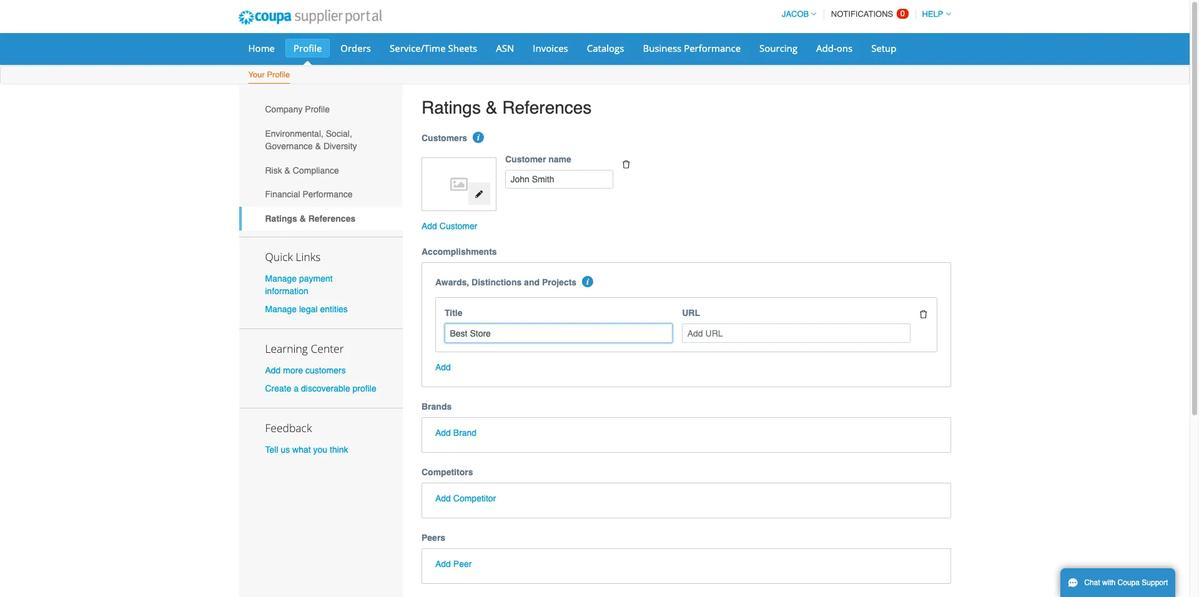 Task type: vqa. For each thing, say whether or not it's contained in the screenshot.


Task type: locate. For each thing, give the bounding box(es) containing it.
ratings & references up additional information icon
[[422, 97, 592, 117]]

& left diversity
[[315, 141, 321, 151]]

url
[[682, 308, 700, 318]]

navigation
[[776, 2, 951, 26]]

0 vertical spatial manage
[[265, 273, 297, 283]]

peers
[[422, 533, 445, 543]]

add peer button
[[435, 558, 472, 570]]

add customer
[[422, 221, 477, 231]]

1 vertical spatial ratings & references
[[265, 214, 356, 224]]

tell
[[265, 445, 278, 455]]

add-ons link
[[808, 39, 861, 57]]

0 vertical spatial references
[[502, 97, 592, 117]]

logo image
[[428, 164, 490, 205]]

0 horizontal spatial customer
[[440, 221, 477, 231]]

distinctions
[[472, 278, 522, 288]]

& inside environmental, social, governance & diversity
[[315, 141, 321, 151]]

catalogs
[[587, 42, 624, 54]]

add for add
[[435, 362, 451, 372]]

1 horizontal spatial ratings
[[422, 97, 481, 117]]

information
[[265, 286, 308, 296]]

customer inside button
[[440, 221, 477, 231]]

accomplishments
[[422, 247, 497, 257]]

1 vertical spatial customer
[[440, 221, 477, 231]]

0 horizontal spatial performance
[[303, 189, 353, 199]]

manage down information
[[265, 304, 297, 314]]

risk & compliance link
[[239, 158, 403, 182]]

change image image
[[475, 190, 484, 198]]

more
[[283, 365, 303, 375]]

ons
[[837, 42, 853, 54]]

your
[[248, 70, 265, 79]]

tell us what you think
[[265, 445, 348, 455]]

competitor
[[453, 493, 496, 503]]

support
[[1142, 578, 1168, 587]]

1 vertical spatial ratings
[[265, 214, 297, 224]]

ratings & references
[[422, 97, 592, 117], [265, 214, 356, 224]]

add down competitors in the bottom left of the page
[[435, 493, 451, 503]]

1 vertical spatial performance
[[303, 189, 353, 199]]

service/time sheets link
[[382, 39, 485, 57]]

0 horizontal spatial references
[[308, 214, 356, 224]]

add up brands
[[435, 362, 451, 372]]

performance down "risk & compliance" link
[[303, 189, 353, 199]]

1 horizontal spatial customer
[[505, 154, 546, 164]]

quick links
[[265, 249, 321, 264]]

competitors
[[422, 467, 473, 477]]

0 vertical spatial ratings & references
[[422, 97, 592, 117]]

add up create
[[265, 365, 281, 375]]

invoices link
[[525, 39, 576, 57]]

add for add customer
[[422, 221, 437, 231]]

add for add more customers
[[265, 365, 281, 375]]

profile right your
[[267, 70, 290, 79]]

manage
[[265, 273, 297, 283], [265, 304, 297, 314]]

2 manage from the top
[[265, 304, 297, 314]]

jacob link
[[776, 9, 816, 19]]

1 manage from the top
[[265, 273, 297, 283]]

home
[[248, 42, 275, 54]]

payment
[[299, 273, 333, 283]]

ratings down the financial
[[265, 214, 297, 224]]

1 horizontal spatial ratings & references
[[422, 97, 592, 117]]

sourcing
[[760, 42, 798, 54]]

chat
[[1084, 578, 1100, 587]]

manage up information
[[265, 273, 297, 283]]

customer
[[505, 154, 546, 164], [440, 221, 477, 231]]

0 vertical spatial performance
[[684, 42, 741, 54]]

compliance
[[293, 165, 339, 175]]

your profile link
[[248, 67, 291, 84]]

awards,
[[435, 278, 469, 288]]

peer
[[453, 559, 472, 569]]

1 vertical spatial references
[[308, 214, 356, 224]]

profile
[[294, 42, 322, 54], [267, 70, 290, 79], [305, 105, 330, 115]]

profile inside company profile link
[[305, 105, 330, 115]]

learning center
[[265, 341, 344, 356]]

performance
[[684, 42, 741, 54], [303, 189, 353, 199]]

asn
[[496, 42, 514, 54]]

1 vertical spatial manage
[[265, 304, 297, 314]]

add up accomplishments
[[422, 221, 437, 231]]

0 vertical spatial profile
[[294, 42, 322, 54]]

references
[[502, 97, 592, 117], [308, 214, 356, 224]]

customer up accomplishments
[[440, 221, 477, 231]]

0 vertical spatial customer
[[505, 154, 546, 164]]

0
[[900, 9, 905, 18]]

manage inside manage payment information
[[265, 273, 297, 283]]

0 vertical spatial ratings
[[422, 97, 481, 117]]

you
[[313, 445, 327, 455]]

performance inside financial performance link
[[303, 189, 353, 199]]

1 horizontal spatial references
[[502, 97, 592, 117]]

add brand
[[435, 428, 477, 438]]

projects
[[542, 278, 577, 288]]

company
[[265, 105, 303, 115]]

profile up the environmental, social, governance & diversity link
[[305, 105, 330, 115]]

performance right the business
[[684, 42, 741, 54]]

& down asn
[[486, 97, 497, 117]]

ratings up customers
[[422, 97, 481, 117]]

manage for manage payment information
[[265, 273, 297, 283]]

Title text field
[[445, 324, 673, 343]]

create
[[265, 384, 291, 394]]

profile inside your profile link
[[267, 70, 290, 79]]

references down financial performance link
[[308, 214, 356, 224]]

profile link
[[285, 39, 330, 57]]

entities
[[320, 304, 348, 314]]

risk & compliance
[[265, 165, 339, 175]]

profile down coupa supplier portal image
[[294, 42, 322, 54]]

add for add competitor
[[435, 493, 451, 503]]

performance inside business performance link
[[684, 42, 741, 54]]

manage payment information link
[[265, 273, 333, 296]]

& down financial performance on the left of page
[[300, 214, 306, 224]]

add
[[422, 221, 437, 231], [435, 362, 451, 372], [265, 365, 281, 375], [435, 428, 451, 438], [435, 493, 451, 503], [435, 559, 451, 569]]

environmental, social, governance & diversity link
[[239, 122, 403, 158]]

2 vertical spatial profile
[[305, 105, 330, 115]]

help link
[[917, 9, 951, 19]]

customers
[[305, 365, 346, 375]]

learning
[[265, 341, 308, 356]]

links
[[296, 249, 321, 264]]

chat with coupa support
[[1084, 578, 1168, 587]]

name
[[549, 154, 571, 164]]

service/time
[[390, 42, 446, 54]]

quick
[[265, 249, 293, 264]]

add left 'peer'
[[435, 559, 451, 569]]

references up customer name
[[502, 97, 592, 117]]

performance for financial performance
[[303, 189, 353, 199]]

add left brand
[[435, 428, 451, 438]]

add competitor
[[435, 493, 496, 503]]

ratings & references down financial performance on the left of page
[[265, 214, 356, 224]]

1 horizontal spatial performance
[[684, 42, 741, 54]]

1 vertical spatial profile
[[267, 70, 290, 79]]

customer left "name"
[[505, 154, 546, 164]]

0 horizontal spatial ratings
[[265, 214, 297, 224]]

catalogs link
[[579, 39, 632, 57]]

additional information image
[[473, 132, 484, 143]]



Task type: describe. For each thing, give the bounding box(es) containing it.
brand
[[453, 428, 477, 438]]

feedback
[[265, 421, 312, 435]]

service/time sheets
[[390, 42, 477, 54]]

ratings & references link
[[239, 206, 403, 231]]

legal
[[299, 304, 318, 314]]

& right risk
[[285, 165, 290, 175]]

awards, distinctions and projects
[[435, 278, 577, 288]]

help
[[922, 9, 943, 19]]

business
[[643, 42, 682, 54]]

add more customers
[[265, 365, 346, 375]]

a
[[294, 384, 299, 394]]

notifications 0
[[831, 9, 905, 19]]

invoices
[[533, 42, 568, 54]]

navigation containing notifications 0
[[776, 2, 951, 26]]

add-ons
[[816, 42, 853, 54]]

manage payment information
[[265, 273, 333, 296]]

profile for your profile
[[267, 70, 290, 79]]

coupa supplier portal image
[[230, 2, 390, 33]]

profile for company profile
[[305, 105, 330, 115]]

business performance
[[643, 42, 741, 54]]

environmental,
[[265, 129, 323, 139]]

business performance link
[[635, 39, 749, 57]]

chat with coupa support button
[[1061, 568, 1176, 597]]

orders
[[341, 42, 371, 54]]

think
[[330, 445, 348, 455]]

performance for business performance
[[684, 42, 741, 54]]

customer name
[[505, 154, 571, 164]]

Customer name text field
[[505, 170, 613, 189]]

company profile link
[[239, 97, 403, 122]]

add for add brand
[[435, 428, 451, 438]]

your profile
[[248, 70, 290, 79]]

add brand button
[[435, 427, 477, 439]]

URL text field
[[682, 324, 910, 343]]

manage for manage legal entities
[[265, 304, 297, 314]]

and
[[524, 278, 540, 288]]

customers
[[422, 133, 467, 143]]

financial performance link
[[239, 182, 403, 206]]

add-
[[816, 42, 837, 54]]

add more customers link
[[265, 365, 346, 375]]

manage legal entities
[[265, 304, 348, 314]]

0 horizontal spatial ratings & references
[[265, 214, 356, 224]]

tell us what you think button
[[265, 444, 348, 456]]

financial
[[265, 189, 300, 199]]

manage legal entities link
[[265, 304, 348, 314]]

create a discoverable profile
[[265, 384, 376, 394]]

asn link
[[488, 39, 522, 57]]

social,
[[326, 129, 352, 139]]

setup link
[[863, 39, 905, 57]]

center
[[311, 341, 344, 356]]

title
[[445, 308, 463, 318]]

orders link
[[332, 39, 379, 57]]

financial performance
[[265, 189, 353, 199]]

create a discoverable profile link
[[265, 384, 376, 394]]

add button
[[435, 361, 451, 373]]

with
[[1102, 578, 1116, 587]]

risk
[[265, 165, 282, 175]]

coupa
[[1118, 578, 1140, 587]]

profile
[[353, 384, 376, 394]]

add peer
[[435, 559, 472, 569]]

what
[[292, 445, 311, 455]]

add competitor button
[[435, 492, 496, 505]]

additional information image
[[582, 276, 594, 288]]

environmental, social, governance & diversity
[[265, 129, 357, 151]]

company profile
[[265, 105, 330, 115]]

sheets
[[448, 42, 477, 54]]

diversity
[[323, 141, 357, 151]]

home link
[[240, 39, 283, 57]]

governance
[[265, 141, 313, 151]]

jacob
[[782, 9, 809, 19]]

discoverable
[[301, 384, 350, 394]]

setup
[[871, 42, 897, 54]]

profile inside profile link
[[294, 42, 322, 54]]

add customer button
[[422, 220, 477, 233]]

add for add peer
[[435, 559, 451, 569]]

us
[[281, 445, 290, 455]]

sourcing link
[[751, 39, 806, 57]]



